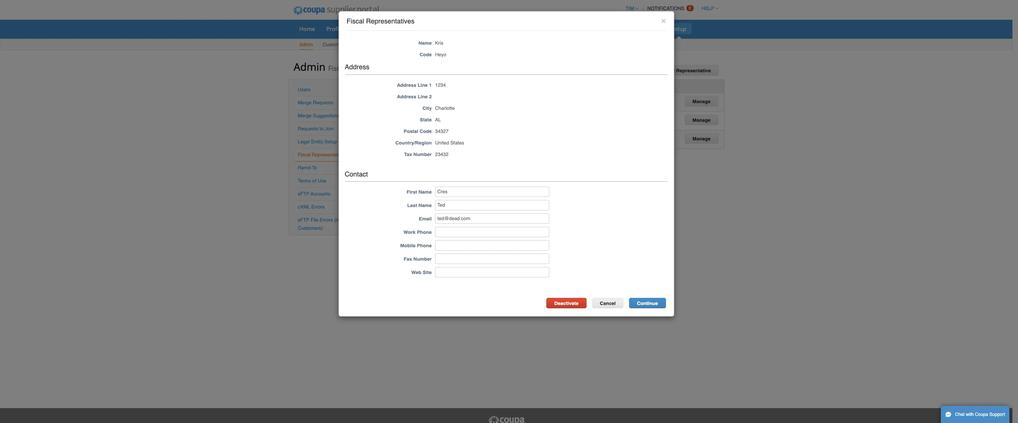 Task type: vqa. For each thing, say whether or not it's contained in the screenshot.
first Phone from the top
yes



Task type: locate. For each thing, give the bounding box(es) containing it.
0 vertical spatial number
[[414, 152, 432, 157]]

sheets
[[419, 25, 436, 32]]

business performance
[[535, 25, 594, 32]]

representatives inside admin fiscal representatives
[[347, 64, 398, 73]]

phone up fax number
[[417, 243, 432, 249]]

2 vertical spatial united states
[[416, 134, 445, 139]]

cxml errors
[[298, 204, 325, 210]]

remit-to link
[[298, 165, 317, 171]]

united
[[416, 96, 430, 102], [416, 115, 430, 121], [416, 134, 430, 139], [435, 140, 449, 146]]

admin down home on the top left of page
[[299, 42, 313, 47]]

number down the country/region united states at the top left of page
[[414, 152, 432, 157]]

site
[[423, 270, 432, 276]]

1 vertical spatial address
[[397, 82, 417, 88]]

email
[[419, 217, 432, 222]]

1 vertical spatial manage link
[[685, 115, 719, 125]]

2 vertical spatial setup
[[325, 139, 337, 145]]

state
[[420, 117, 432, 123]]

(to
[[335, 218, 340, 223]]

united up 23432
[[435, 140, 449, 146]]

fax number
[[404, 257, 432, 262]]

admin down admin link
[[294, 60, 326, 74]]

0 vertical spatial manage
[[693, 99, 711, 104]]

merge suggestions link
[[298, 113, 340, 119]]

cxml
[[298, 204, 310, 210]]

1 vertical spatial requests
[[298, 126, 318, 132]]

sftp inside sftp file errors (to customers)
[[298, 218, 310, 223]]

setup down join
[[325, 139, 337, 145]]

1 vertical spatial line
[[418, 94, 428, 99]]

line for 1
[[418, 82, 428, 88]]

Email text field
[[435, 214, 550, 224]]

Fax Number text field
[[435, 254, 550, 265]]

requests
[[313, 100, 334, 106], [298, 126, 318, 132]]

address
[[345, 63, 370, 71], [397, 82, 417, 88], [397, 94, 417, 99]]

line left 2
[[418, 94, 428, 99]]

use
[[318, 178, 327, 184]]

1 vertical spatial errors
[[320, 218, 333, 223]]

fax
[[404, 257, 412, 262]]

performance
[[560, 25, 594, 32]]

city
[[423, 105, 432, 111]]

0 vertical spatial country/region
[[416, 83, 453, 89]]

states
[[432, 96, 445, 102], [432, 115, 445, 121], [432, 134, 445, 139], [451, 140, 464, 146]]

fiscal representatives
[[347, 17, 415, 25], [298, 152, 347, 158]]

0 vertical spatial name
[[419, 40, 432, 46]]

business
[[535, 25, 558, 32]]

country/region down postal
[[396, 140, 432, 146]]

country/region for country/region united states
[[396, 140, 432, 146]]

1 vertical spatial sftp
[[298, 218, 310, 223]]

country/region
[[416, 83, 453, 89], [396, 140, 432, 146]]

2 vertical spatial manage link
[[685, 133, 719, 144]]

admin link
[[299, 40, 314, 50]]

code
[[420, 52, 432, 57], [420, 129, 432, 134]]

fiscal right add
[[662, 68, 675, 74]]

states for third manage link from the top
[[432, 134, 445, 139]]

1 name from the top
[[419, 40, 432, 46]]

1 vertical spatial manage
[[693, 117, 711, 123]]

code down name kris
[[420, 52, 432, 57]]

service/time sheets
[[384, 25, 436, 32]]

2 sftp from the top
[[298, 218, 310, 223]]

address down customer setup link
[[345, 63, 370, 71]]

deactivate
[[555, 301, 579, 307]]

coupa supplier portal image
[[288, 1, 384, 20], [488, 416, 525, 424]]

asn link
[[443, 23, 463, 34]]

0 vertical spatial line
[[418, 82, 428, 88]]

fiscal down customer setup link
[[328, 64, 346, 73]]

3 united states from the top
[[416, 134, 445, 139]]

heyo
[[435, 52, 447, 57]]

34327
[[435, 129, 449, 134]]

united states
[[416, 96, 445, 102], [416, 115, 445, 121], [416, 134, 445, 139]]

name kris
[[419, 40, 444, 46]]

to
[[320, 126, 324, 132]]

0 vertical spatial merge
[[298, 100, 312, 106]]

1 merge from the top
[[298, 100, 312, 106]]

file
[[311, 218, 319, 223]]

first
[[407, 190, 417, 195]]

2 vertical spatial manage
[[693, 136, 711, 142]]

errors down accounts
[[312, 204, 325, 210]]

Mobile Phone text field
[[435, 241, 550, 251]]

legal entity setup link
[[298, 139, 337, 145]]

merge for merge requests
[[298, 100, 312, 106]]

add fiscal representative
[[651, 68, 711, 74]]

1 line from the top
[[418, 82, 428, 88]]

Last Name text field
[[435, 201, 550, 211]]

phone for work phone
[[417, 230, 432, 236]]

1 vertical spatial admin
[[294, 60, 326, 74]]

admin fiscal representatives
[[294, 60, 398, 74]]

setup right customer
[[345, 42, 358, 47]]

0 vertical spatial setup
[[672, 25, 687, 32]]

invoices
[[470, 25, 491, 32]]

2 horizontal spatial setup
[[672, 25, 687, 32]]

sftp up customers)
[[298, 218, 310, 223]]

manage link
[[685, 96, 719, 107], [685, 115, 719, 125], [685, 133, 719, 144]]

1 horizontal spatial coupa supplier portal image
[[488, 416, 525, 424]]

add
[[651, 68, 660, 74]]

0 horizontal spatial coupa supplier portal image
[[288, 1, 384, 20]]

number for fax
[[414, 257, 432, 262]]

united down city
[[416, 115, 430, 121]]

merge down the merge requests on the left top of the page
[[298, 113, 312, 119]]

0 vertical spatial code
[[420, 52, 432, 57]]

2 number from the top
[[414, 257, 432, 262]]

manage
[[693, 99, 711, 104], [693, 117, 711, 123], [693, 136, 711, 142]]

ons
[[651, 25, 661, 32]]

address up address line 2
[[397, 82, 417, 88]]

city charlotte
[[423, 105, 455, 111]]

phone down email
[[417, 230, 432, 236]]

tax number 23432
[[404, 152, 449, 157]]

address down address line 1 1234
[[397, 94, 417, 99]]

setup
[[672, 25, 687, 32], [345, 42, 358, 47], [325, 139, 337, 145]]

2 code from the top
[[420, 129, 432, 134]]

1 vertical spatial number
[[414, 257, 432, 262]]

users
[[298, 87, 311, 93]]

0 vertical spatial sftp
[[298, 191, 310, 197]]

number for tax
[[414, 152, 432, 157]]

merge down the users
[[298, 100, 312, 106]]

customer setup
[[323, 42, 358, 47]]

1 horizontal spatial setup
[[345, 42, 358, 47]]

1 vertical spatial phone
[[417, 243, 432, 249]]

1 code from the top
[[420, 52, 432, 57]]

line left 1
[[418, 82, 428, 88]]

code down state
[[420, 129, 432, 134]]

mobile phone
[[400, 243, 432, 249]]

1 vertical spatial code
[[420, 129, 432, 134]]

fiscal representatives link
[[298, 152, 347, 158]]

setup right × button
[[672, 25, 687, 32]]

2 manage link from the top
[[685, 115, 719, 125]]

1234
[[435, 82, 446, 88]]

united states down city
[[416, 115, 445, 121]]

requests left to
[[298, 126, 318, 132]]

number up web site
[[414, 257, 432, 262]]

tax
[[404, 152, 412, 157]]

coupa
[[976, 413, 989, 418]]

1 vertical spatial merge
[[298, 113, 312, 119]]

2 vertical spatial name
[[419, 203, 432, 209]]

chat
[[956, 413, 965, 418]]

2 line from the top
[[418, 94, 428, 99]]

sftp accounts link
[[298, 191, 331, 197]]

2 merge from the top
[[298, 113, 312, 119]]

sftp
[[298, 191, 310, 197], [298, 218, 310, 223]]

0 vertical spatial united states
[[416, 96, 445, 102]]

1 vertical spatial country/region
[[396, 140, 432, 146]]

1 vertical spatial united states
[[416, 115, 445, 121]]

suggestions
[[313, 113, 340, 119]]

2 phone from the top
[[417, 243, 432, 249]]

0 vertical spatial address
[[345, 63, 370, 71]]

united states up the country/region united states at the top left of page
[[416, 134, 445, 139]]

merge suggestions
[[298, 113, 340, 119]]

0 vertical spatial manage link
[[685, 96, 719, 107]]

0 vertical spatial admin
[[299, 42, 313, 47]]

sftp for sftp accounts
[[298, 191, 310, 197]]

errors
[[312, 204, 325, 210], [320, 218, 333, 223]]

1 phone from the top
[[417, 230, 432, 236]]

2 vertical spatial address
[[397, 94, 417, 99]]

profile
[[327, 25, 343, 32]]

sftp file errors (to customers)
[[298, 218, 340, 231]]

accounts
[[311, 191, 331, 197]]

errors left '(to'
[[320, 218, 333, 223]]

orders link
[[350, 23, 378, 34]]

united states up city
[[416, 96, 445, 102]]

phone
[[417, 230, 432, 236], [417, 243, 432, 249]]

customer setup link
[[323, 40, 358, 50]]

legal
[[298, 139, 310, 145]]

×
[[662, 16, 666, 25]]

1 vertical spatial coupa supplier portal image
[[488, 416, 525, 424]]

name right the first
[[419, 190, 432, 195]]

1 vertical spatial representatives
[[347, 64, 398, 73]]

merge
[[298, 100, 312, 106], [298, 113, 312, 119]]

0 vertical spatial phone
[[417, 230, 432, 236]]

states for third manage link from the bottom
[[432, 96, 445, 102]]

1 vertical spatial setup
[[345, 42, 358, 47]]

country/region up 2
[[416, 83, 453, 89]]

1 sftp from the top
[[298, 191, 310, 197]]

setup inside customer setup link
[[345, 42, 358, 47]]

1 vertical spatial name
[[419, 190, 432, 195]]

sftp file errors (to customers) link
[[298, 218, 340, 231]]

3 name from the top
[[419, 203, 432, 209]]

name up code heyo
[[419, 40, 432, 46]]

states for 2nd manage link
[[432, 115, 445, 121]]

sftp up cxml
[[298, 191, 310, 197]]

admin
[[299, 42, 313, 47], [294, 60, 326, 74]]

representatives
[[366, 17, 415, 25], [347, 64, 398, 73], [312, 152, 347, 158]]

profile link
[[322, 23, 348, 34]]

1 number from the top
[[414, 152, 432, 157]]

requests up suggestions
[[313, 100, 334, 106]]

2 name from the top
[[419, 190, 432, 195]]

name right last
[[419, 203, 432, 209]]

business performance link
[[530, 23, 599, 34]]



Task type: describe. For each thing, give the bounding box(es) containing it.
chat with coupa support button
[[941, 407, 1010, 424]]

3 manage from the top
[[693, 136, 711, 142]]

merge for merge suggestions
[[298, 113, 312, 119]]

contact
[[345, 170, 368, 178]]

1 manage link from the top
[[685, 96, 719, 107]]

requests to join link
[[298, 126, 334, 132]]

× button
[[662, 16, 666, 25]]

0 vertical spatial coupa supplier portal image
[[288, 1, 384, 20]]

united up the country/region united states at the top left of page
[[416, 134, 430, 139]]

charlotte
[[435, 105, 455, 111]]

country/region united states
[[396, 140, 464, 146]]

sourcing
[[605, 25, 628, 32]]

0 vertical spatial requests
[[313, 100, 334, 106]]

home
[[299, 25, 315, 32]]

al
[[435, 117, 441, 123]]

customer
[[323, 42, 344, 47]]

deactivate link
[[547, 299, 587, 309]]

sourcing link
[[600, 23, 633, 34]]

fiscal inside admin fiscal representatives
[[328, 64, 346, 73]]

service/time
[[384, 25, 417, 32]]

fiscal down legal on the left top of the page
[[298, 152, 311, 158]]

add-ons link
[[634, 23, 665, 34]]

representative
[[677, 68, 711, 74]]

web site
[[412, 270, 432, 276]]

sftp accounts
[[298, 191, 331, 197]]

fiscal right profile
[[347, 17, 364, 25]]

legal entity setup
[[298, 139, 337, 145]]

asn
[[448, 25, 458, 32]]

catalogs
[[502, 25, 524, 32]]

united up city
[[416, 96, 430, 102]]

sftp for sftp file errors (to customers)
[[298, 218, 310, 223]]

orders
[[355, 25, 373, 32]]

2 vertical spatial representatives
[[312, 152, 347, 158]]

first name
[[407, 190, 432, 195]]

1 united states from the top
[[416, 96, 445, 102]]

invoices link
[[465, 23, 495, 34]]

work phone
[[404, 230, 432, 236]]

errors inside sftp file errors (to customers)
[[320, 218, 333, 223]]

name for first name
[[419, 190, 432, 195]]

2 united states from the top
[[416, 115, 445, 121]]

add fiscal representative link
[[643, 65, 719, 76]]

address line 2
[[397, 94, 432, 99]]

catalogs link
[[497, 23, 529, 34]]

1 vertical spatial fiscal representatives
[[298, 152, 347, 158]]

support
[[990, 413, 1006, 418]]

2
[[429, 94, 432, 99]]

address for address
[[345, 63, 370, 71]]

line for 2
[[418, 94, 428, 99]]

join
[[325, 126, 334, 132]]

requests to join
[[298, 126, 334, 132]]

0 vertical spatial errors
[[312, 204, 325, 210]]

users link
[[298, 87, 311, 93]]

home link
[[295, 23, 320, 34]]

chat with coupa support
[[956, 413, 1006, 418]]

cancel
[[600, 301, 616, 307]]

to
[[312, 165, 317, 171]]

continue
[[637, 301, 658, 307]]

3 manage link from the top
[[685, 133, 719, 144]]

terms
[[298, 178, 311, 184]]

service/time sheets link
[[379, 23, 441, 34]]

0 horizontal spatial setup
[[325, 139, 337, 145]]

Work Phone text field
[[435, 227, 550, 238]]

1 manage from the top
[[693, 99, 711, 104]]

web
[[412, 270, 422, 276]]

name for last name
[[419, 203, 432, 209]]

cancel button
[[592, 299, 624, 309]]

merge requests link
[[298, 100, 334, 106]]

0 vertical spatial representatives
[[366, 17, 415, 25]]

1
[[429, 82, 432, 88]]

last
[[407, 203, 417, 209]]

address for address line 2
[[397, 94, 417, 99]]

merge requests
[[298, 100, 334, 106]]

state al
[[420, 117, 441, 123]]

phone for mobile phone
[[417, 243, 432, 249]]

admin for admin fiscal representatives
[[294, 60, 326, 74]]

postal code 34327
[[404, 129, 449, 134]]

First Name text field
[[435, 187, 550, 198]]

mobile
[[400, 243, 416, 249]]

of
[[313, 178, 317, 184]]

Web Site text field
[[435, 268, 550, 278]]

terms of use link
[[298, 178, 327, 184]]

country/region for country/region
[[416, 83, 453, 89]]

entity
[[311, 139, 323, 145]]

2 manage from the top
[[693, 117, 711, 123]]

address for address line 1 1234
[[397, 82, 417, 88]]

setup link
[[667, 23, 692, 34]]

23432
[[435, 152, 449, 157]]

code heyo
[[420, 52, 447, 57]]

kris
[[435, 40, 444, 46]]

0 vertical spatial fiscal representatives
[[347, 17, 415, 25]]

customers)
[[298, 226, 323, 231]]

terms of use
[[298, 178, 327, 184]]

remit-to
[[298, 165, 317, 171]]

address line 1 1234
[[397, 82, 446, 88]]

cxml errors link
[[298, 204, 325, 210]]

continue button
[[630, 299, 666, 309]]

last name
[[407, 203, 432, 209]]

admin for admin
[[299, 42, 313, 47]]

setup inside "setup" link
[[672, 25, 687, 32]]



